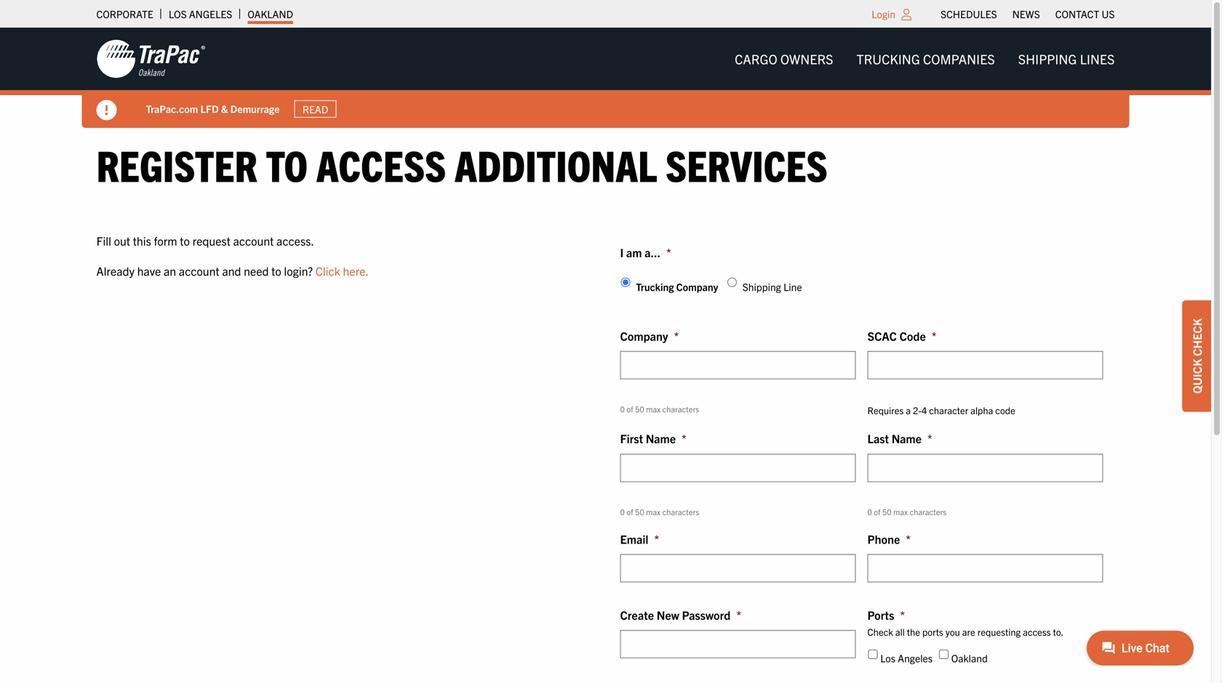 Task type: locate. For each thing, give the bounding box(es) containing it.
shipping for shipping line
[[743, 281, 781, 294]]

menu bar inside banner
[[723, 44, 1127, 74]]

los up oakland image
[[169, 7, 187, 20]]

0 up email
[[620, 507, 625, 517]]

code
[[900, 329, 926, 343]]

shipping down news "link"
[[1018, 51, 1077, 67]]

los angeles down all
[[881, 652, 933, 665]]

0 for last name
[[868, 507, 872, 517]]

0 of 50 max characters for company
[[620, 404, 699, 414]]

account
[[233, 234, 274, 248], [179, 264, 219, 278]]

max up email *
[[646, 507, 661, 517]]

to.
[[1053, 627, 1064, 639]]

1 vertical spatial check
[[868, 627, 893, 639]]

trucking
[[857, 51, 920, 67], [636, 281, 674, 294]]

login?
[[284, 264, 313, 278]]

shipping inside 'link'
[[1018, 51, 1077, 67]]

oakland right los angeles 'link'
[[248, 7, 293, 20]]

light image
[[902, 9, 912, 20]]

1 vertical spatial trucking
[[636, 281, 674, 294]]

to right need
[[272, 264, 281, 278]]

corporate link
[[96, 4, 153, 24]]

register
[[96, 138, 257, 191]]

shipping line
[[743, 281, 802, 294]]

of
[[627, 404, 633, 414], [627, 507, 633, 517], [874, 507, 881, 517]]

max for company
[[646, 404, 661, 414]]

* right a...
[[666, 245, 671, 260]]

1 horizontal spatial account
[[233, 234, 274, 248]]

0 of 50 max characters up phone *
[[868, 507, 947, 517]]

None text field
[[868, 454, 1103, 483], [620, 555, 856, 583], [868, 555, 1103, 583], [868, 454, 1103, 483], [620, 555, 856, 583], [868, 555, 1103, 583]]

company left shipping line radio
[[676, 281, 718, 294]]

all
[[896, 627, 905, 639]]

owners
[[781, 51, 834, 67]]

characters
[[663, 404, 699, 414], [663, 507, 699, 517], [910, 507, 947, 517]]

1 vertical spatial los
[[881, 652, 896, 665]]

2 name from the left
[[892, 432, 922, 446]]

0 horizontal spatial angeles
[[189, 7, 232, 20]]

of up 'first'
[[627, 404, 633, 414]]

0 horizontal spatial check
[[868, 627, 893, 639]]

company down trucking company radio on the top right of page
[[620, 329, 668, 343]]

oakland right oakland option
[[952, 652, 988, 665]]

services
[[666, 138, 828, 191]]

check up quick at the right bottom of page
[[1190, 319, 1204, 357]]

50 for last
[[883, 507, 892, 517]]

0 vertical spatial account
[[233, 234, 274, 248]]

additional
[[455, 138, 657, 191]]

* right code
[[932, 329, 937, 343]]

0 vertical spatial oakland
[[248, 7, 293, 20]]

None text field
[[620, 351, 856, 380], [868, 351, 1103, 380], [620, 454, 856, 483], [620, 351, 856, 380], [868, 351, 1103, 380], [620, 454, 856, 483]]

access
[[1023, 627, 1051, 639]]

cargo owners
[[735, 51, 834, 67]]

a
[[906, 404, 911, 416]]

1 horizontal spatial company
[[676, 281, 718, 294]]

angeles
[[189, 7, 232, 20], [898, 652, 933, 665]]

0 horizontal spatial name
[[646, 432, 676, 446]]

max up "first name *"
[[646, 404, 661, 414]]

0 vertical spatial los
[[169, 7, 187, 20]]

fill
[[96, 234, 111, 248]]

0 vertical spatial to
[[266, 138, 308, 191]]

have
[[137, 264, 161, 278]]

1 vertical spatial los angeles
[[881, 652, 933, 665]]

los angeles
[[169, 7, 232, 20], [881, 652, 933, 665]]

Shipping Line radio
[[728, 278, 737, 288]]

max for first
[[646, 507, 661, 517]]

check
[[1190, 319, 1204, 357], [868, 627, 893, 639]]

check inside the ports * check all the ports you are requesting access to.
[[868, 627, 893, 639]]

new
[[657, 608, 679, 623]]

banner containing cargo owners
[[0, 28, 1222, 128]]

oakland image
[[96, 39, 206, 79]]

characters for first name *
[[663, 507, 699, 517]]

4
[[922, 404, 927, 416]]

* right email
[[654, 532, 659, 547]]

shipping right shipping line radio
[[743, 281, 781, 294]]

0 horizontal spatial shipping
[[743, 281, 781, 294]]

0 of 50 max characters up email *
[[620, 507, 699, 517]]

0 of 50 max characters up "first name *"
[[620, 404, 699, 414]]

account up need
[[233, 234, 274, 248]]

1 vertical spatial oakland
[[952, 652, 988, 665]]

angeles inside register to access additional services main content
[[898, 652, 933, 665]]

0 up 'first'
[[620, 404, 625, 414]]

company
[[676, 281, 718, 294], [620, 329, 668, 343]]

* right 'first'
[[682, 432, 687, 446]]

los angeles up oakland image
[[169, 7, 232, 20]]

1 vertical spatial company
[[620, 329, 668, 343]]

scac
[[868, 329, 897, 343]]

alpha
[[971, 404, 993, 416]]

check down ports at the right
[[868, 627, 893, 639]]

1 horizontal spatial oakland
[[952, 652, 988, 665]]

shipping lines link
[[1007, 44, 1127, 74]]

1 vertical spatial shipping
[[743, 281, 781, 294]]

name
[[646, 432, 676, 446], [892, 432, 922, 446]]

name right last
[[892, 432, 922, 446]]

this
[[133, 234, 151, 248]]

1 vertical spatial menu bar
[[723, 44, 1127, 74]]

demurrage
[[230, 102, 280, 115]]

trucking down login "link"
[[857, 51, 920, 67]]

angeles left "oakland" link
[[189, 7, 232, 20]]

los
[[169, 7, 187, 20], [881, 652, 896, 665]]

access.
[[277, 234, 314, 248]]

None password field
[[620, 631, 856, 659]]

i am a... *
[[620, 245, 671, 260]]

1 horizontal spatial name
[[892, 432, 922, 446]]

0 horizontal spatial los
[[169, 7, 187, 20]]

1 horizontal spatial check
[[1190, 319, 1204, 357]]

to down "read"
[[266, 138, 308, 191]]

to
[[266, 138, 308, 191], [180, 234, 190, 248], [272, 264, 281, 278]]

of up phone
[[874, 507, 881, 517]]

0 vertical spatial angeles
[[189, 7, 232, 20]]

shipping inside register to access additional services main content
[[743, 281, 781, 294]]

0 vertical spatial trucking
[[857, 51, 920, 67]]

line
[[784, 281, 802, 294]]

first name *
[[620, 432, 687, 446]]

scac code *
[[868, 329, 937, 343]]

trucking companies link
[[845, 44, 1007, 74]]

trucking right trucking company radio on the top right of page
[[636, 281, 674, 294]]

of up email
[[627, 507, 633, 517]]

angeles down 'the'
[[898, 652, 933, 665]]

Trucking Company radio
[[621, 278, 630, 288]]

character
[[929, 404, 969, 416]]

trucking companies
[[857, 51, 995, 67]]

0 horizontal spatial trucking
[[636, 281, 674, 294]]

characters for last name *
[[910, 507, 947, 517]]

1 horizontal spatial shipping
[[1018, 51, 1077, 67]]

menu bar containing cargo owners
[[723, 44, 1127, 74]]

banner
[[0, 28, 1222, 128]]

1 horizontal spatial los angeles
[[881, 652, 933, 665]]

characters for company *
[[663, 404, 699, 414]]

oakland
[[248, 7, 293, 20], [952, 652, 988, 665]]

0 horizontal spatial account
[[179, 264, 219, 278]]

1 horizontal spatial trucking
[[857, 51, 920, 67]]

0 vertical spatial shipping
[[1018, 51, 1077, 67]]

quick check
[[1190, 319, 1204, 394]]

0
[[620, 404, 625, 414], [620, 507, 625, 517], [868, 507, 872, 517]]

menu bar
[[933, 4, 1123, 24], [723, 44, 1127, 74]]

max up phone *
[[894, 507, 908, 517]]

trapac.com
[[146, 102, 198, 115]]

0 of 50 max characters
[[620, 404, 699, 414], [620, 507, 699, 517], [868, 507, 947, 517]]

name right 'first'
[[646, 432, 676, 446]]

shipping
[[1018, 51, 1077, 67], [743, 281, 781, 294]]

i
[[620, 245, 624, 260]]

read link
[[294, 100, 337, 118]]

* up all
[[900, 608, 905, 623]]

los angeles inside register to access additional services main content
[[881, 652, 933, 665]]

1 horizontal spatial los
[[881, 652, 896, 665]]

account right the an
[[179, 264, 219, 278]]

ports
[[868, 608, 895, 623]]

0 of 50 max characters for first name
[[620, 507, 699, 517]]

trucking inside register to access additional services main content
[[636, 281, 674, 294]]

los right los angeles option
[[881, 652, 896, 665]]

news
[[1013, 7, 1040, 20]]

0 up phone
[[868, 507, 872, 517]]

1 name from the left
[[646, 432, 676, 446]]

0 vertical spatial menu bar
[[933, 4, 1123, 24]]

password
[[682, 608, 731, 623]]

50 up email *
[[635, 507, 644, 517]]

to right form
[[180, 234, 190, 248]]

50 up 'first'
[[635, 404, 644, 414]]

max
[[646, 404, 661, 414], [646, 507, 661, 517], [894, 507, 908, 517]]

1 vertical spatial angeles
[[898, 652, 933, 665]]

phone *
[[868, 532, 911, 547]]

1 horizontal spatial angeles
[[898, 652, 933, 665]]

50 up phone *
[[883, 507, 892, 517]]

0 vertical spatial los angeles
[[169, 7, 232, 20]]



Task type: vqa. For each thing, say whether or not it's contained in the screenshot.
second | from right
no



Task type: describe. For each thing, give the bounding box(es) containing it.
are
[[962, 627, 976, 639]]

menu bar containing schedules
[[933, 4, 1123, 24]]

already have an account and need to login? click here.
[[96, 264, 369, 278]]

login
[[872, 7, 896, 20]]

Los Angeles checkbox
[[868, 650, 878, 660]]

trucking for trucking company
[[636, 281, 674, 294]]

last
[[868, 432, 889, 446]]

name for first name
[[646, 432, 676, 446]]

read
[[303, 103, 328, 116]]

quick check link
[[1182, 301, 1211, 412]]

click here. link
[[316, 264, 369, 278]]

out
[[114, 234, 130, 248]]

contact us link
[[1056, 4, 1115, 24]]

oakland link
[[248, 4, 293, 24]]

50 for company
[[635, 404, 644, 414]]

of for last
[[874, 507, 881, 517]]

a...
[[645, 245, 661, 260]]

quick
[[1190, 359, 1204, 394]]

trucking company
[[636, 281, 718, 294]]

&
[[221, 102, 228, 115]]

of for company
[[627, 404, 633, 414]]

lfd
[[200, 102, 219, 115]]

0 for first name
[[620, 507, 625, 517]]

50 for first
[[635, 507, 644, 517]]

trapac.com lfd & demurrage
[[146, 102, 280, 115]]

here.
[[343, 264, 369, 278]]

contact
[[1056, 7, 1100, 20]]

* down trucking company
[[674, 329, 679, 343]]

1 vertical spatial to
[[180, 234, 190, 248]]

company *
[[620, 329, 679, 343]]

click
[[316, 264, 340, 278]]

ports
[[923, 627, 944, 639]]

corporate
[[96, 7, 153, 20]]

request
[[193, 234, 231, 248]]

* down requires a 2-4 character alpha code
[[928, 432, 933, 446]]

phone
[[868, 532, 900, 547]]

schedules link
[[941, 4, 997, 24]]

* right phone
[[906, 532, 911, 547]]

requires
[[868, 404, 904, 416]]

cargo
[[735, 51, 778, 67]]

of for first
[[627, 507, 633, 517]]

0 vertical spatial check
[[1190, 319, 1204, 357]]

already
[[96, 264, 135, 278]]

need
[[244, 264, 269, 278]]

code
[[996, 404, 1016, 416]]

los inside 'link'
[[169, 7, 187, 20]]

* inside the ports * check all the ports you are requesting access to.
[[900, 608, 905, 623]]

ports * check all the ports you are requesting access to.
[[868, 608, 1064, 639]]

lines
[[1080, 51, 1115, 67]]

2-
[[913, 404, 922, 416]]

Oakland checkbox
[[939, 650, 949, 660]]

angeles inside 'link'
[[189, 7, 232, 20]]

news link
[[1013, 4, 1040, 24]]

last name *
[[868, 432, 933, 446]]

email *
[[620, 532, 659, 547]]

solid image
[[96, 100, 117, 120]]

create
[[620, 608, 654, 623]]

0 horizontal spatial los angeles
[[169, 7, 232, 20]]

us
[[1102, 7, 1115, 20]]

* right password
[[737, 608, 742, 623]]

an
[[164, 264, 176, 278]]

create new password *
[[620, 608, 742, 623]]

am
[[626, 245, 642, 260]]

login link
[[872, 7, 896, 20]]

0 vertical spatial company
[[676, 281, 718, 294]]

0 horizontal spatial company
[[620, 329, 668, 343]]

cargo owners link
[[723, 44, 845, 74]]

contact us
[[1056, 7, 1115, 20]]

the
[[907, 627, 920, 639]]

fill out this form to request account access.
[[96, 234, 314, 248]]

requesting
[[978, 627, 1021, 639]]

2 vertical spatial to
[[272, 264, 281, 278]]

trucking for trucking companies
[[857, 51, 920, 67]]

email
[[620, 532, 649, 547]]

schedules
[[941, 7, 997, 20]]

register to access additional services
[[96, 138, 828, 191]]

los angeles link
[[169, 4, 232, 24]]

shipping lines
[[1018, 51, 1115, 67]]

1 vertical spatial account
[[179, 264, 219, 278]]

requires a 2-4 character alpha code
[[868, 404, 1016, 416]]

none password field inside register to access additional services main content
[[620, 631, 856, 659]]

max for last
[[894, 507, 908, 517]]

first
[[620, 432, 643, 446]]

and
[[222, 264, 241, 278]]

register to access additional services main content
[[82, 138, 1130, 684]]

shipping for shipping lines
[[1018, 51, 1077, 67]]

access
[[316, 138, 446, 191]]

form
[[154, 234, 177, 248]]

0 for company
[[620, 404, 625, 414]]

you
[[946, 627, 960, 639]]

companies
[[923, 51, 995, 67]]

name for last name
[[892, 432, 922, 446]]

0 horizontal spatial oakland
[[248, 7, 293, 20]]

los inside register to access additional services main content
[[881, 652, 896, 665]]

oakland inside register to access additional services main content
[[952, 652, 988, 665]]

0 of 50 max characters for last name
[[868, 507, 947, 517]]



